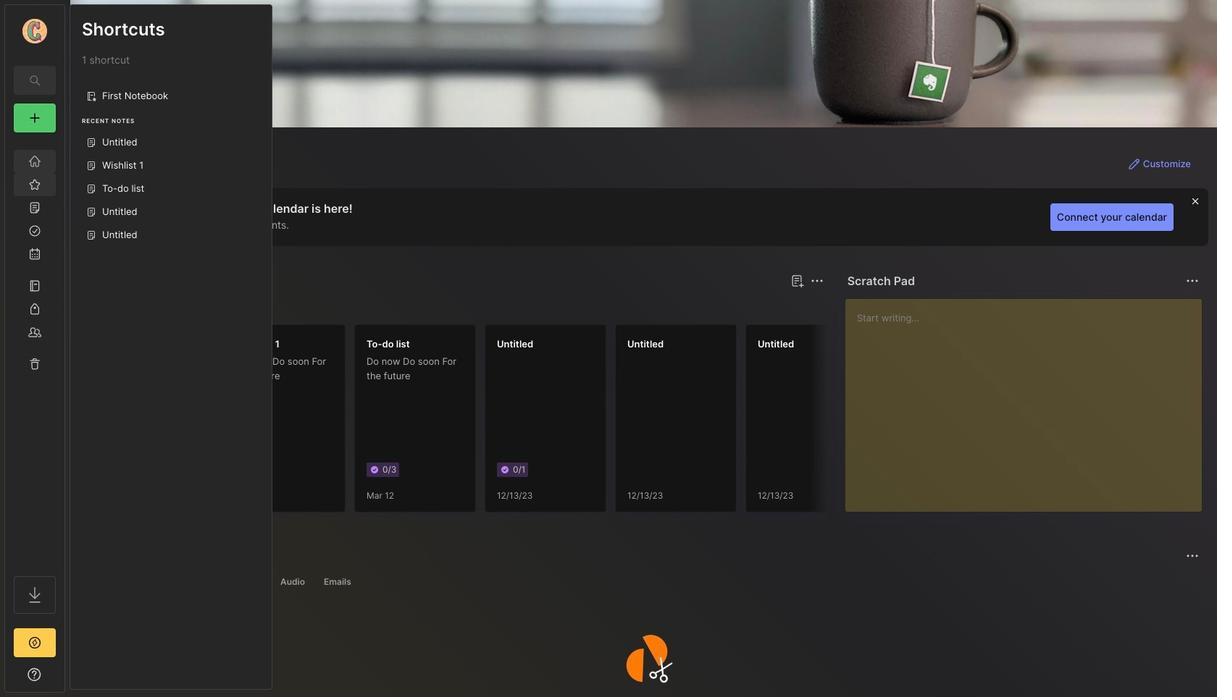 Task type: locate. For each thing, give the bounding box(es) containing it.
home image
[[28, 154, 42, 169]]

tree inside main element
[[5, 141, 64, 564]]

row group
[[93, 325, 1137, 522]]

WHAT'S NEW field
[[5, 664, 64, 687]]

main element
[[0, 0, 70, 698]]

tab list
[[96, 574, 1197, 591]]

tree
[[5, 141, 64, 564]]

tab
[[145, 299, 203, 316], [96, 574, 152, 591], [207, 574, 268, 591], [274, 574, 312, 591], [317, 574, 358, 591]]



Task type: vqa. For each thing, say whether or not it's contained in the screenshot.
ROW GROUP
yes



Task type: describe. For each thing, give the bounding box(es) containing it.
edit search image
[[26, 72, 43, 89]]

upgrade image
[[26, 635, 43, 652]]

Start writing… text field
[[857, 299, 1202, 501]]

account image
[[22, 19, 47, 43]]

Account field
[[5, 17, 64, 46]]

click to expand image
[[63, 671, 74, 688]]



